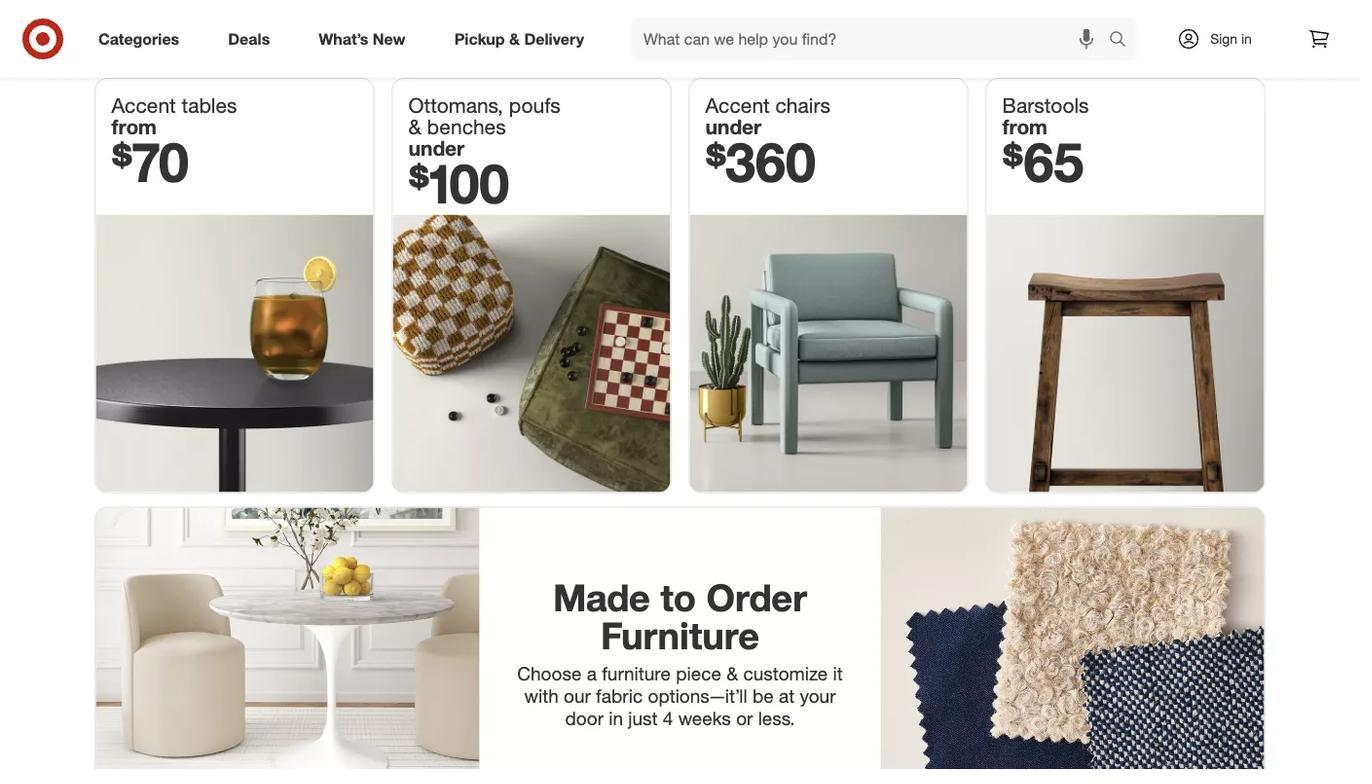 Task type: locate. For each thing, give the bounding box(es) containing it.
1 add from the left
[[754, 6, 776, 20]]

add
[[754, 6, 776, 20], [946, 6, 968, 20]]

0 horizontal spatial in
[[609, 707, 623, 730]]

under inside ottomans, poufs & benches under
[[409, 136, 465, 161]]

barstools from
[[1003, 93, 1090, 139]]

1 accent from the left
[[112, 93, 176, 118]]

$100
[[409, 149, 510, 216]]

in
[[1242, 30, 1252, 47], [609, 707, 623, 730]]

1 horizontal spatial in
[[1242, 30, 1252, 47]]

0 horizontal spatial add to cart
[[754, 6, 816, 20]]

&
[[509, 29, 520, 48], [409, 114, 421, 139], [727, 663, 739, 685]]

1 horizontal spatial add to cart
[[946, 6, 1008, 20]]

under left chairs
[[706, 114, 762, 139]]

1 horizontal spatial under
[[706, 114, 762, 139]]

cart
[[794, 6, 816, 20], [985, 6, 1008, 20]]

add to cart button
[[707, 0, 863, 28], [899, 0, 1055, 28]]

in left just
[[609, 707, 623, 730]]

0 horizontal spatial to
[[661, 574, 696, 620]]

1 horizontal spatial from
[[1003, 114, 1048, 139]]

2 cart from the left
[[985, 6, 1008, 20]]

deals
[[228, 29, 270, 48]]

accent chairs under
[[706, 93, 831, 139]]

& right piece
[[727, 663, 739, 685]]

$360
[[706, 128, 816, 194]]

tables
[[182, 93, 237, 118]]

2 add from the left
[[946, 6, 968, 20]]

categories link
[[82, 18, 204, 60]]

2 accent from the left
[[706, 93, 770, 118]]

under
[[706, 114, 762, 139], [409, 136, 465, 161]]

2 vertical spatial &
[[727, 663, 739, 685]]

or
[[736, 707, 753, 730]]

in right the sign
[[1242, 30, 1252, 47]]

2 add to cart button from the left
[[899, 0, 1055, 28]]

accent
[[112, 93, 176, 118], [706, 93, 770, 118]]

in inside made to order furniture choose a furniture piece & customize it with our fabric options—it'll be at your door in just 4 weeks or less.
[[609, 707, 623, 730]]

4
[[663, 707, 673, 730]]

1 horizontal spatial add to cart button
[[899, 0, 1055, 28]]

to inside made to order furniture choose a furniture piece & customize it with our fabric options—it'll be at your door in just 4 weeks or less.
[[661, 574, 696, 620]]

2 horizontal spatial to
[[971, 6, 982, 20]]

2 from from the left
[[1003, 114, 1048, 139]]

0 horizontal spatial add to cart button
[[707, 0, 863, 28]]

2 add to cart from the left
[[946, 6, 1008, 20]]

0 horizontal spatial accent
[[112, 93, 176, 118]]

1 add to cart button from the left
[[707, 0, 863, 28]]

delivery
[[524, 29, 584, 48]]

0 horizontal spatial cart
[[794, 6, 816, 20]]

choose
[[517, 663, 582, 685]]

from inside accent tables from
[[112, 114, 157, 139]]

accent for $70
[[112, 93, 176, 118]]

1 horizontal spatial to
[[779, 6, 790, 20]]

1 vertical spatial &
[[409, 114, 421, 139]]

0 horizontal spatial &
[[409, 114, 421, 139]]

& inside ottomans, poufs & benches under
[[409, 114, 421, 139]]

$65
[[1003, 128, 1084, 194]]

1 horizontal spatial add
[[946, 6, 968, 20]]

to
[[779, 6, 790, 20], [971, 6, 982, 20], [661, 574, 696, 620]]

pickup & delivery
[[455, 29, 584, 48]]

with
[[525, 685, 559, 707]]

deals link
[[212, 18, 294, 60]]

1 from from the left
[[112, 114, 157, 139]]

sign in
[[1211, 30, 1252, 47]]

poufs
[[509, 93, 561, 118]]

add to cart
[[754, 6, 816, 20], [946, 6, 1008, 20]]

under down ottomans,
[[409, 136, 465, 161]]

0 horizontal spatial add
[[754, 6, 776, 20]]

0 horizontal spatial under
[[409, 136, 465, 161]]

accent tables from $70 image
[[96, 215, 374, 492]]

0 vertical spatial in
[[1242, 30, 1252, 47]]

1 horizontal spatial cart
[[985, 6, 1008, 20]]

pickup
[[455, 29, 505, 48]]

0 horizontal spatial from
[[112, 114, 157, 139]]

our
[[564, 685, 591, 707]]

1 vertical spatial in
[[609, 707, 623, 730]]

1 horizontal spatial accent
[[706, 93, 770, 118]]

piece
[[676, 663, 722, 685]]

a
[[587, 663, 597, 685]]

it
[[833, 663, 843, 685]]

accent inside accent tables from
[[112, 93, 176, 118]]

& left benches at top left
[[409, 114, 421, 139]]

accent inside 'accent chairs under'
[[706, 93, 770, 118]]

customize
[[744, 663, 828, 685]]

accent up $360
[[706, 93, 770, 118]]

at
[[779, 685, 795, 707]]

0 vertical spatial &
[[509, 29, 520, 48]]

& right the pickup
[[509, 29, 520, 48]]

2 horizontal spatial &
[[727, 663, 739, 685]]

from
[[112, 114, 157, 139], [1003, 114, 1048, 139]]

accent up $70 at the top left of the page
[[112, 93, 176, 118]]



Task type: vqa. For each thing, say whether or not it's contained in the screenshot.
2 link
no



Task type: describe. For each thing, give the bounding box(es) containing it.
1 horizontal spatial &
[[509, 29, 520, 48]]

accent for $360
[[706, 93, 770, 118]]

ottomans, poufs & benches under
[[409, 93, 561, 161]]

ottomans,
[[409, 93, 503, 118]]

ottomans, poufs & benches under $100 image
[[393, 215, 671, 492]]

what's new
[[319, 29, 406, 48]]

furniture
[[602, 663, 671, 685]]

furniture
[[601, 613, 760, 659]]

new
[[373, 29, 406, 48]]

under inside 'accent chairs under'
[[706, 114, 762, 139]]

pickup & delivery link
[[438, 18, 609, 60]]

1 add to cart from the left
[[754, 6, 816, 20]]

fabric
[[596, 685, 643, 707]]

sign
[[1211, 30, 1238, 47]]

barstools from $70 image
[[987, 215, 1265, 492]]

what's new link
[[302, 18, 430, 60]]

& inside made to order furniture choose a furniture piece & customize it with our fabric options—it'll be at your door in just 4 weeks or less.
[[727, 663, 739, 685]]

accent tables from
[[112, 93, 237, 139]]

categories
[[98, 29, 179, 48]]

from inside the barstools from
[[1003, 114, 1048, 139]]

just
[[629, 707, 658, 730]]

options—it'll
[[648, 685, 748, 707]]

1 cart from the left
[[794, 6, 816, 20]]

carousel region
[[96, 0, 1265, 79]]

barstools
[[1003, 93, 1090, 118]]

search
[[1101, 31, 1147, 50]]

made
[[553, 574, 650, 620]]

weeks
[[679, 707, 731, 730]]

your
[[800, 685, 836, 707]]

made to order furniture choose a furniture piece & customize it with our fabric options—it'll be at your door in just 4 weeks or less.
[[517, 574, 843, 730]]

accent chairs under $360 image
[[690, 215, 968, 492]]

$70
[[112, 128, 189, 194]]

less.
[[758, 707, 795, 730]]

chairs
[[776, 93, 831, 118]]

What can we help you find? suggestions appear below search field
[[632, 18, 1114, 60]]

to for second add to cart button from left
[[971, 6, 982, 20]]

what's
[[319, 29, 369, 48]]

sign in link
[[1161, 18, 1283, 60]]

be
[[753, 685, 774, 707]]

order
[[707, 574, 807, 620]]

to for second add to cart button from the right
[[779, 6, 790, 20]]

door
[[565, 707, 604, 730]]

benches
[[427, 114, 506, 139]]

search button
[[1101, 18, 1147, 64]]



